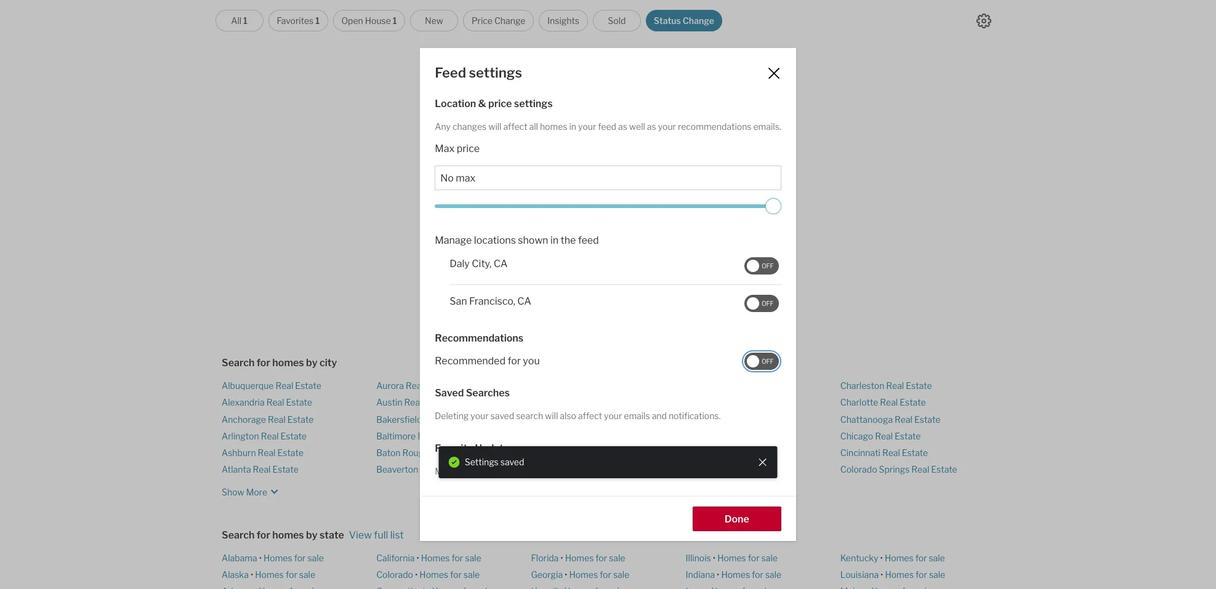 Task type: describe. For each thing, give the bounding box(es) containing it.
estate for charlotte real estate
[[900, 397, 926, 408]]

your right well
[[658, 121, 676, 132]]

estate for baltimore real estate
[[437, 431, 463, 441]]

city,
[[472, 258, 492, 270]]

real for chandler real estate
[[724, 464, 742, 475]]

georgia
[[531, 569, 563, 580]]

estate for boston real estate
[[581, 448, 608, 458]]

start building your feed by saving searches and favoriting homes.
[[455, 211, 752, 222]]

saved
[[435, 388, 464, 399]]

louisiana • homes for sale
[[840, 569, 945, 580]]

2 as from the left
[[647, 121, 656, 132]]

list
[[390, 529, 404, 541]]

estate for chandler real estate
[[744, 464, 770, 475]]

0 vertical spatial and
[[653, 211, 670, 222]]

real for boston real estate
[[562, 448, 580, 458]]

settings saved
[[465, 457, 524, 468]]

real for arlington real estate
[[261, 431, 279, 441]]

homes for louisiana
[[885, 569, 914, 580]]

estate for alexandria real estate
[[286, 397, 312, 408]]

for for louisiana • homes for sale
[[916, 569, 927, 580]]

real for anchorage real estate
[[268, 414, 286, 425]]

homes for sale link for alaska • homes for sale
[[255, 569, 315, 580]]

change for status change
[[683, 15, 714, 26]]

boston real estate link
[[531, 448, 608, 458]]

show
[[222, 487, 244, 497]]

manage your favorites or edit your group settings.
[[435, 466, 634, 476]]

option group containing all
[[215, 10, 722, 31]]

estate for beaverton real estate
[[440, 464, 466, 475]]

all 1
[[231, 15, 247, 26]]

atlanta real estate link
[[222, 464, 299, 475]]

recommendations
[[435, 333, 523, 344]]

estate for chicago real estate
[[895, 431, 921, 441]]

favorite updates
[[435, 442, 514, 454]]

homes for sale link for california • homes for sale
[[421, 553, 481, 563]]

homes for sale link for florida • homes for sale
[[565, 553, 625, 563]]

buffalo
[[686, 414, 715, 425]]

colorado link
[[376, 569, 413, 580]]

alaska link
[[222, 569, 249, 580]]

real for ashburn real estate
[[258, 448, 276, 458]]

change for price change
[[494, 15, 525, 26]]

real for alexandria real estate
[[266, 397, 284, 408]]

done
[[725, 513, 749, 525]]

charlotte real estate link
[[840, 397, 926, 408]]

baltimore real estate
[[376, 431, 463, 441]]

location
[[435, 98, 476, 110]]

real for austin real estate
[[404, 397, 422, 408]]

indiana • homes for sale
[[686, 569, 781, 580]]

cape coral real estate link
[[686, 448, 777, 458]]

real right 'also'
[[579, 414, 597, 425]]

deleting your saved search will also affect your emails and notifications.
[[435, 411, 721, 421]]

building
[[480, 211, 516, 222]]

real for chattanooga real estate
[[895, 414, 912, 425]]

1 for favorites 1
[[315, 15, 320, 26]]

real up chandler real estate
[[732, 448, 749, 458]]

bakersfield real estate link
[[376, 414, 470, 425]]

your left emails at right bottom
[[604, 411, 622, 421]]

for for alaska • homes for sale
[[286, 569, 297, 580]]

homes for georgia
[[569, 569, 598, 580]]

illinois • homes for sale
[[686, 553, 778, 563]]

indiana link
[[686, 569, 715, 580]]

saving
[[577, 211, 607, 222]]

for for illinois • homes for sale
[[748, 553, 760, 563]]

charleston real estate
[[840, 381, 932, 391]]

colorado springs real estate link
[[840, 464, 957, 475]]

all
[[529, 121, 538, 132]]

Price Change radio
[[463, 10, 534, 31]]

for up alabama • homes for sale
[[257, 529, 270, 541]]

sale for california • homes for sale
[[465, 553, 481, 563]]

homes for sale link for illinois • homes for sale
[[717, 553, 778, 563]]

0 vertical spatial will
[[488, 121, 501, 132]]

florida link
[[531, 553, 559, 563]]

or
[[526, 466, 535, 476]]

show more
[[222, 487, 267, 497]]

favorites 1
[[277, 15, 320, 26]]

for for florida • homes for sale
[[596, 553, 607, 563]]

your down saved searches
[[471, 411, 489, 421]]

searches
[[466, 388, 510, 399]]

new
[[425, 15, 443, 26]]

search for homes by state view full list
[[222, 529, 404, 541]]

sold
[[608, 15, 626, 26]]

for for kentucky • homes for sale
[[915, 553, 927, 563]]

homes for sale link for alabama • homes for sale
[[264, 553, 324, 563]]

baton rouge real estate
[[376, 448, 476, 458]]

sale for indiana • homes for sale
[[765, 569, 781, 580]]

search for search for homes by city
[[222, 357, 255, 369]]

sale for illinois • homes for sale
[[761, 553, 778, 563]]

albuquerque
[[222, 381, 274, 391]]

chattanooga real estate
[[840, 414, 940, 425]]

manage for manage locations shown in the feed
[[435, 235, 472, 247]]

buffalo real estate
[[686, 414, 763, 425]]

favoriting
[[672, 211, 716, 222]]

austin real estate link
[[376, 397, 450, 408]]

updates
[[568, 187, 620, 203]]

alabama
[[222, 553, 257, 563]]

bakersfield
[[376, 414, 422, 425]]

charleston real estate link
[[840, 381, 932, 391]]

sale for alaska • homes for sale
[[299, 569, 315, 580]]

atlanta
[[222, 464, 251, 475]]

charleston
[[840, 381, 884, 391]]

sale for georgia • homes for sale
[[613, 569, 629, 580]]

homes for illinois
[[717, 553, 746, 563]]

homes for california
[[421, 553, 450, 563]]

chicago real estate
[[840, 431, 921, 441]]

0 vertical spatial by
[[564, 211, 575, 222]]

your down favorite updates
[[469, 466, 487, 476]]

homes for sale link for kentucky • homes for sale
[[885, 553, 945, 563]]

homes for sale link for louisiana • homes for sale
[[885, 569, 945, 580]]

notifications.
[[669, 411, 721, 421]]

price change
[[472, 15, 525, 26]]

cincinnati real estate link
[[840, 448, 928, 458]]

aurora real estate
[[376, 381, 452, 391]]

Status Change radio
[[646, 10, 722, 31]]

alaska
[[222, 569, 249, 580]]

sale for kentucky • homes for sale
[[929, 553, 945, 563]]

updates
[[475, 442, 514, 454]]

aurora
[[376, 381, 404, 391]]

arlington real estate link
[[222, 431, 307, 441]]

homes for indiana
[[721, 569, 750, 580]]

ca for san francisco, ca
[[517, 296, 531, 307]]

deleting
[[435, 411, 469, 421]]

boston real estate
[[531, 448, 608, 458]]

real for aurora real estate
[[406, 381, 424, 391]]

for for indiana • homes for sale
[[752, 569, 763, 580]]

florida
[[531, 553, 559, 563]]

max price
[[435, 143, 480, 155]]

locations
[[474, 235, 516, 247]]

real for charleston real estate
[[886, 381, 904, 391]]

any
[[435, 121, 451, 132]]

ashburn real estate link
[[222, 448, 303, 458]]

baton
[[376, 448, 400, 458]]

manage for manage your favorites or edit your group settings.
[[435, 466, 467, 476]]

real right springs
[[911, 464, 929, 475]]

Open House radio
[[333, 10, 405, 31]]

for for california • homes for sale
[[452, 553, 463, 563]]

colorado for colorado springs real estate
[[840, 464, 877, 475]]

0 vertical spatial homes
[[540, 121, 567, 132]]

favorite
[[435, 442, 473, 454]]

sale for florida • homes for sale
[[609, 553, 625, 563]]

real right rouge
[[430, 448, 448, 458]]

• for alaska
[[251, 569, 253, 580]]

• for georgia
[[565, 569, 567, 580]]

georgia • homes for sale
[[531, 569, 629, 580]]

open
[[341, 15, 363, 26]]

search for search for homes by state view full list
[[222, 529, 255, 541]]

colorado for colorado • homes for sale
[[376, 569, 413, 580]]

saved inside section
[[500, 457, 524, 468]]

ca for daly city, ca
[[494, 258, 508, 270]]

0 horizontal spatial price
[[457, 143, 480, 155]]

shown
[[518, 235, 548, 247]]

austin
[[376, 397, 402, 408]]

estate for aurora real estate
[[425, 381, 452, 391]]

changes
[[453, 121, 487, 132]]

more
[[246, 487, 267, 497]]

beaverton real estate link
[[376, 464, 466, 475]]

springs
[[879, 464, 910, 475]]

florida • homes for sale
[[531, 553, 625, 563]]

Favorites radio
[[268, 10, 328, 31]]

california link
[[376, 553, 415, 563]]

chicago
[[840, 431, 873, 441]]

kentucky
[[840, 553, 878, 563]]

for left you
[[508, 355, 521, 367]]

0 vertical spatial affect
[[503, 121, 527, 132]]

for for alabama • homes for sale
[[294, 553, 306, 563]]

well
[[629, 121, 645, 132]]

for for colorado • homes for sale
[[450, 569, 462, 580]]



Task type: vqa. For each thing, say whether or not it's contained in the screenshot.
fixed,
no



Task type: locate. For each thing, give the bounding box(es) containing it.
by left saving
[[564, 211, 575, 222]]

2 change from the left
[[683, 15, 714, 26]]

1 inside open house option
[[393, 15, 397, 26]]

real down alexandria real estate
[[268, 414, 286, 425]]

boca
[[531, 414, 552, 425]]

• for indiana
[[717, 569, 719, 580]]

0 vertical spatial search
[[222, 357, 255, 369]]

2 search from the top
[[222, 529, 255, 541]]

homes for alaska
[[255, 569, 284, 580]]

ca right 'city,'
[[494, 258, 508, 270]]

emails
[[624, 411, 650, 421]]

alaska • homes for sale
[[222, 569, 315, 580]]

1 as from the left
[[618, 121, 627, 132]]

and
[[653, 211, 670, 222], [652, 411, 667, 421]]

open house 1
[[341, 15, 397, 26]]

arlington real estate
[[222, 431, 307, 441]]

0 vertical spatial manage
[[435, 235, 472, 247]]

homes for kentucky
[[885, 553, 913, 563]]

real for boulder real estate
[[565, 464, 582, 475]]

real for atlanta real estate
[[253, 464, 271, 475]]

• down california • homes for sale
[[415, 569, 418, 580]]

sale down florida • homes for sale
[[613, 569, 629, 580]]

1 horizontal spatial change
[[683, 15, 714, 26]]

real down ashburn real estate in the bottom of the page
[[253, 464, 271, 475]]

homes down illinois • homes for sale
[[721, 569, 750, 580]]

your left well
[[578, 121, 596, 132]]

manage down favorite
[[435, 466, 467, 476]]

price down changes
[[457, 143, 480, 155]]

search up "albuquerque"
[[222, 357, 255, 369]]

for down illinois • homes for sale
[[752, 569, 763, 580]]

real for buffalo real estate
[[717, 414, 735, 425]]

1 horizontal spatial in
[[569, 121, 576, 132]]

homes for sale link down kentucky • homes for sale
[[885, 569, 945, 580]]

estate for boulder real estate
[[584, 464, 610, 475]]

sale for colorado • homes for sale
[[463, 569, 480, 580]]

price right &
[[488, 98, 512, 110]]

favorites
[[489, 466, 525, 476]]

estate for ashburn real estate
[[277, 448, 303, 458]]

saved down searches
[[490, 411, 514, 421]]

insights
[[547, 15, 579, 26]]

1 vertical spatial will
[[545, 411, 558, 421]]

your up shown
[[518, 211, 539, 222]]

• up louisiana • homes for sale
[[880, 553, 883, 563]]

by left city
[[306, 357, 317, 369]]

kentucky • homes for sale
[[840, 553, 945, 563]]

colorado down cincinnati
[[840, 464, 877, 475]]

2 vertical spatial feed
[[578, 235, 599, 247]]

as right well
[[647, 121, 656, 132]]

1 vertical spatial feed
[[541, 211, 562, 222]]

real for bakersfield real estate
[[424, 414, 442, 425]]

1 vertical spatial and
[[652, 411, 667, 421]]

alexandria
[[222, 397, 265, 408]]

saved left or
[[500, 457, 524, 468]]

• for kentucky
[[880, 553, 883, 563]]

1 vertical spatial manage
[[435, 466, 467, 476]]

also
[[560, 411, 576, 421]]

0 horizontal spatial as
[[618, 121, 627, 132]]

beaverton
[[376, 464, 418, 475]]

0 vertical spatial in
[[569, 121, 576, 132]]

estate for bakersfield real estate
[[443, 414, 470, 425]]

0 vertical spatial feed
[[598, 121, 616, 132]]

1 horizontal spatial price
[[488, 98, 512, 110]]

group
[[574, 466, 598, 476]]

0 vertical spatial ca
[[494, 258, 508, 270]]

sale down alabama • homes for sale
[[299, 569, 315, 580]]

2 horizontal spatial 1
[[393, 15, 397, 26]]

your
[[578, 121, 596, 132], [658, 121, 676, 132], [518, 211, 539, 222], [471, 411, 489, 421], [604, 411, 622, 421], [469, 466, 487, 476], [554, 466, 572, 476]]

homes up indiana • homes for sale
[[717, 553, 746, 563]]

real down aurora real estate
[[404, 397, 422, 408]]

feed
[[435, 65, 466, 81]]

estate for charleston real estate
[[906, 381, 932, 391]]

found
[[623, 187, 660, 203]]

2 vertical spatial homes
[[272, 529, 304, 541]]

homes for alabama
[[264, 553, 292, 563]]

and right emails at right bottom
[[652, 411, 667, 421]]

0 horizontal spatial affect
[[503, 121, 527, 132]]

price
[[488, 98, 512, 110], [457, 143, 480, 155]]

for up the albuquerque real estate
[[257, 357, 270, 369]]

boca raton real estate
[[531, 414, 625, 425]]

sale down california • homes for sale
[[463, 569, 480, 580]]

homes for sale link down search for homes by state view full list
[[264, 553, 324, 563]]

real for albuquerque real estate
[[275, 381, 293, 391]]

• up alaska • homes for sale
[[259, 553, 262, 563]]

chandler real estate
[[686, 464, 770, 475]]

chattanooga
[[840, 414, 893, 425]]

as
[[618, 121, 627, 132], [647, 121, 656, 132]]

for
[[508, 355, 521, 367], [257, 357, 270, 369], [257, 529, 270, 541], [294, 553, 306, 563], [452, 553, 463, 563], [596, 553, 607, 563], [748, 553, 760, 563], [915, 553, 927, 563], [286, 569, 297, 580], [450, 569, 462, 580], [600, 569, 611, 580], [752, 569, 763, 580], [916, 569, 927, 580]]

for for georgia • homes for sale
[[600, 569, 611, 580]]

for up colorado • homes for sale
[[452, 553, 463, 563]]

real down albuquerque real estate link
[[266, 397, 284, 408]]

georgia link
[[531, 569, 563, 580]]

real for beaverton real estate
[[420, 464, 438, 475]]

0 vertical spatial colorado
[[840, 464, 877, 475]]

change
[[494, 15, 525, 26], [683, 15, 714, 26]]

by for state
[[306, 529, 317, 541]]

real down anchorage real estate
[[261, 431, 279, 441]]

2 vertical spatial by
[[306, 529, 317, 541]]

estate for atlanta real estate
[[272, 464, 299, 475]]

homes for sale link up indiana • homes for sale
[[717, 553, 778, 563]]

for down california • homes for sale
[[450, 569, 462, 580]]

1 horizontal spatial affect
[[578, 411, 602, 421]]

0 horizontal spatial 1
[[243, 15, 247, 26]]

albuquerque real estate
[[222, 381, 321, 391]]

homes for sale link down california • homes for sale
[[420, 569, 480, 580]]

1 horizontal spatial colorado
[[840, 464, 877, 475]]

0 horizontal spatial change
[[494, 15, 525, 26]]

city
[[320, 357, 337, 369]]

colorado • homes for sale
[[376, 569, 480, 580]]

homes up alabama • homes for sale
[[272, 529, 304, 541]]

by
[[564, 211, 575, 222], [306, 357, 317, 369], [306, 529, 317, 541]]

1 vertical spatial price
[[457, 143, 480, 155]]

1 inside favorites option
[[315, 15, 320, 26]]

homes for sale link for indiana • homes for sale
[[721, 569, 781, 580]]

All radio
[[215, 10, 263, 31]]

sale up louisiana • homes for sale
[[929, 553, 945, 563]]

real for baltimore real estate
[[418, 431, 435, 441]]

baltimore real estate link
[[376, 431, 463, 441]]

sale down kentucky • homes for sale
[[929, 569, 945, 580]]

affect
[[503, 121, 527, 132], [578, 411, 602, 421]]

homes for sale link up colorado • homes for sale
[[421, 553, 481, 563]]

affect right 'also'
[[578, 411, 602, 421]]

homes down florida • homes for sale
[[569, 569, 598, 580]]

homes for sale link up georgia • homes for sale at the bottom of page
[[565, 553, 625, 563]]

real
[[275, 381, 293, 391], [406, 381, 424, 391], [886, 381, 904, 391], [266, 397, 284, 408], [404, 397, 422, 408], [880, 397, 898, 408], [268, 414, 286, 425], [424, 414, 442, 425], [579, 414, 597, 425], [717, 414, 735, 425], [895, 414, 912, 425], [261, 431, 279, 441], [418, 431, 435, 441], [875, 431, 893, 441], [258, 448, 276, 458], [430, 448, 448, 458], [562, 448, 580, 458], [732, 448, 749, 458], [882, 448, 900, 458], [253, 464, 271, 475], [420, 464, 438, 475], [565, 464, 582, 475], [724, 464, 742, 475], [911, 464, 929, 475]]

homes for sale link for colorado • homes for sale
[[420, 569, 480, 580]]

0 horizontal spatial will
[[488, 121, 501, 132]]

1 right favorites
[[315, 15, 320, 26]]

saved
[[490, 411, 514, 421], [500, 457, 524, 468]]

settings up location & price settings
[[469, 65, 522, 81]]

for down florida • homes for sale
[[600, 569, 611, 580]]

estate for anchorage real estate
[[287, 414, 314, 425]]

feed settings
[[435, 65, 522, 81]]

and down found
[[653, 211, 670, 222]]

Max price input text field
[[440, 173, 776, 184]]

homes down california • homes for sale
[[420, 569, 448, 580]]

real up baton rouge real estate
[[418, 431, 435, 441]]

homes up colorado • homes for sale
[[421, 553, 450, 563]]

• for illinois
[[713, 553, 716, 563]]

sale for louisiana • homes for sale
[[929, 569, 945, 580]]

recommended
[[435, 355, 506, 367]]

done button
[[693, 507, 781, 531]]

estate for buffalo real estate
[[737, 414, 763, 425]]

anchorage
[[222, 414, 266, 425]]

0 horizontal spatial ca
[[494, 258, 508, 270]]

california
[[376, 553, 415, 563]]

homes down alabama • homes for sale
[[255, 569, 284, 580]]

real up boulder real estate
[[562, 448, 580, 458]]

0 vertical spatial price
[[488, 98, 512, 110]]

1 manage from the top
[[435, 235, 472, 247]]

raton
[[553, 414, 578, 425]]

real for charlotte real estate
[[880, 397, 898, 408]]

real up charlotte real estate link
[[886, 381, 904, 391]]

1 for all 1
[[243, 15, 247, 26]]

2 1 from the left
[[315, 15, 320, 26]]

emails.
[[753, 121, 781, 132]]

homes for sale link down illinois • homes for sale
[[721, 569, 781, 580]]

settings
[[465, 457, 499, 468]]

1
[[243, 15, 247, 26], [315, 15, 320, 26], [393, 15, 397, 26]]

• for louisiana
[[880, 569, 883, 580]]

full
[[374, 529, 388, 541]]

homes for state
[[272, 529, 304, 541]]

real right buffalo
[[717, 414, 735, 425]]

• right florida link
[[560, 553, 563, 563]]

option group
[[215, 10, 722, 31]]

view
[[349, 529, 372, 541]]

1 search from the top
[[222, 357, 255, 369]]

• up colorado • homes for sale
[[416, 553, 419, 563]]

0 vertical spatial settings
[[469, 65, 522, 81]]

sale down illinois • homes for sale
[[765, 569, 781, 580]]

change right 'price'
[[494, 15, 525, 26]]

1 horizontal spatial ca
[[517, 296, 531, 307]]

homes for sale link for georgia • homes for sale
[[569, 569, 629, 580]]

• for florida
[[560, 553, 563, 563]]

beaverton real estate
[[376, 464, 466, 475]]

1 horizontal spatial as
[[647, 121, 656, 132]]

real for cincinnati real estate
[[882, 448, 900, 458]]

austin real estate
[[376, 397, 450, 408]]

New radio
[[410, 10, 458, 31]]

2 manage from the top
[[435, 466, 467, 476]]

estate for albuquerque real estate
[[295, 381, 321, 391]]

change inside radio
[[683, 15, 714, 26]]

Street address, city, state, zip search field
[[448, 233, 732, 258]]

1 vertical spatial saved
[[500, 457, 524, 468]]

for up indiana • homes for sale
[[748, 553, 760, 563]]

estate for arlington real estate
[[280, 431, 307, 441]]

homes up alaska • homes for sale
[[264, 553, 292, 563]]

1 vertical spatial by
[[306, 357, 317, 369]]

Insights radio
[[539, 10, 588, 31]]

real down search for homes by city
[[275, 381, 293, 391]]

homes for city
[[272, 357, 304, 369]]

group settings. link
[[572, 466, 634, 476]]

homes for colorado
[[420, 569, 448, 580]]

daly city, ca
[[450, 258, 508, 270]]

Sold radio
[[593, 10, 641, 31]]

1 vertical spatial settings
[[514, 98, 553, 110]]

homes for sale link down alabama • homes for sale
[[255, 569, 315, 580]]

1 right all
[[243, 15, 247, 26]]

baton rouge real estate link
[[376, 448, 476, 458]]

sale up georgia • homes for sale at the bottom of page
[[609, 553, 625, 563]]

homes down kentucky • homes for sale
[[885, 569, 914, 580]]

sale up indiana • homes for sale
[[761, 553, 778, 563]]

any changes will affect all homes in your feed as well as your recommendations emails.
[[435, 121, 781, 132]]

1 right house
[[393, 15, 397, 26]]

estate
[[295, 381, 321, 391], [425, 381, 452, 391], [906, 381, 932, 391], [286, 397, 312, 408], [424, 397, 450, 408], [900, 397, 926, 408], [287, 414, 314, 425], [443, 414, 470, 425], [599, 414, 625, 425], [737, 414, 763, 425], [914, 414, 940, 425], [280, 431, 307, 441], [437, 431, 463, 441], [895, 431, 921, 441], [277, 448, 303, 458], [450, 448, 476, 458], [581, 448, 608, 458], [751, 448, 777, 458], [902, 448, 928, 458], [272, 464, 299, 475], [440, 464, 466, 475], [584, 464, 610, 475], [744, 464, 770, 475], [931, 464, 957, 475]]

• for california
[[416, 553, 419, 563]]

1 vertical spatial in
[[550, 235, 558, 247]]

feed right the
[[578, 235, 599, 247]]

cincinnati
[[840, 448, 880, 458]]

the
[[561, 235, 576, 247]]

homes up the albuquerque real estate
[[272, 357, 304, 369]]

1 change from the left
[[494, 15, 525, 26]]

will down location & price settings
[[488, 121, 501, 132]]

• right 'illinois'
[[713, 553, 716, 563]]

status change
[[654, 15, 714, 26]]

real up cincinnati real estate link
[[875, 431, 893, 441]]

in right all in the top left of the page
[[569, 121, 576, 132]]

by for city
[[306, 357, 317, 369]]

estate for cincinnati real estate
[[902, 448, 928, 458]]

homes for sale link down florida • homes for sale
[[569, 569, 629, 580]]

• for alabama
[[259, 553, 262, 563]]

1 horizontal spatial 1
[[315, 15, 320, 26]]

louisiana
[[840, 569, 879, 580]]

0 horizontal spatial colorado
[[376, 569, 413, 580]]

estate for austin real estate
[[424, 397, 450, 408]]

rouge
[[402, 448, 429, 458]]

cincinnati real estate
[[840, 448, 928, 458]]

search up alabama on the bottom of the page
[[222, 529, 255, 541]]

0 vertical spatial saved
[[490, 411, 514, 421]]

1 vertical spatial homes
[[272, 357, 304, 369]]

by left state
[[306, 529, 317, 541]]

real down arlington real estate
[[258, 448, 276, 458]]

for down kentucky • homes for sale
[[916, 569, 927, 580]]

change right status
[[683, 15, 714, 26]]

illinois
[[686, 553, 711, 563]]

as left well
[[618, 121, 627, 132]]

• right the georgia
[[565, 569, 567, 580]]

house
[[365, 15, 391, 26]]

1 inside "all" option
[[243, 15, 247, 26]]

real up springs
[[882, 448, 900, 458]]

real down cape coral real estate link
[[724, 464, 742, 475]]

Max price slider range field
[[435, 198, 781, 214]]

edit
[[537, 466, 552, 476]]

1 vertical spatial colorado
[[376, 569, 413, 580]]

0 horizontal spatial in
[[550, 235, 558, 247]]

view full list link
[[349, 529, 404, 541]]

feed
[[598, 121, 616, 132], [541, 211, 562, 222], [578, 235, 599, 247]]

settings saved section
[[439, 447, 777, 478]]

sale for alabama • homes for sale
[[308, 553, 324, 563]]

california • homes for sale
[[376, 553, 481, 563]]

settings up all in the top left of the page
[[514, 98, 553, 110]]

colorado springs real estate
[[840, 464, 957, 475]]

change inside radio
[[494, 15, 525, 26]]

3 1 from the left
[[393, 15, 397, 26]]

real up austin real estate link
[[406, 381, 424, 391]]

anchorage real estate
[[222, 414, 314, 425]]

coral
[[708, 448, 730, 458]]

1 horizontal spatial will
[[545, 411, 558, 421]]

real for chicago real estate
[[875, 431, 893, 441]]

in
[[569, 121, 576, 132], [550, 235, 558, 247]]

no updates found
[[546, 187, 660, 203]]

1 vertical spatial affect
[[578, 411, 602, 421]]

manage up daly
[[435, 235, 472, 247]]

ca right francisco,
[[517, 296, 531, 307]]

max
[[435, 143, 455, 155]]

bakersfield real estate
[[376, 414, 470, 425]]

colorado down california
[[376, 569, 413, 580]]

• for colorado
[[415, 569, 418, 580]]

&
[[478, 98, 486, 110]]

real down boston real estate link
[[565, 464, 582, 475]]

francisco,
[[469, 296, 515, 307]]

1 1 from the left
[[243, 15, 247, 26]]

search for homes by city
[[222, 357, 337, 369]]

1 vertical spatial ca
[[517, 296, 531, 307]]

1 vertical spatial search
[[222, 529, 255, 541]]

• right alaska 'link'
[[251, 569, 253, 580]]

search
[[222, 357, 255, 369], [222, 529, 255, 541]]

homes for florida
[[565, 553, 594, 563]]

searches
[[609, 211, 651, 222]]

estate for chattanooga real estate
[[914, 414, 940, 425]]

your right edit in the left of the page
[[554, 466, 572, 476]]

in left the
[[550, 235, 558, 247]]



